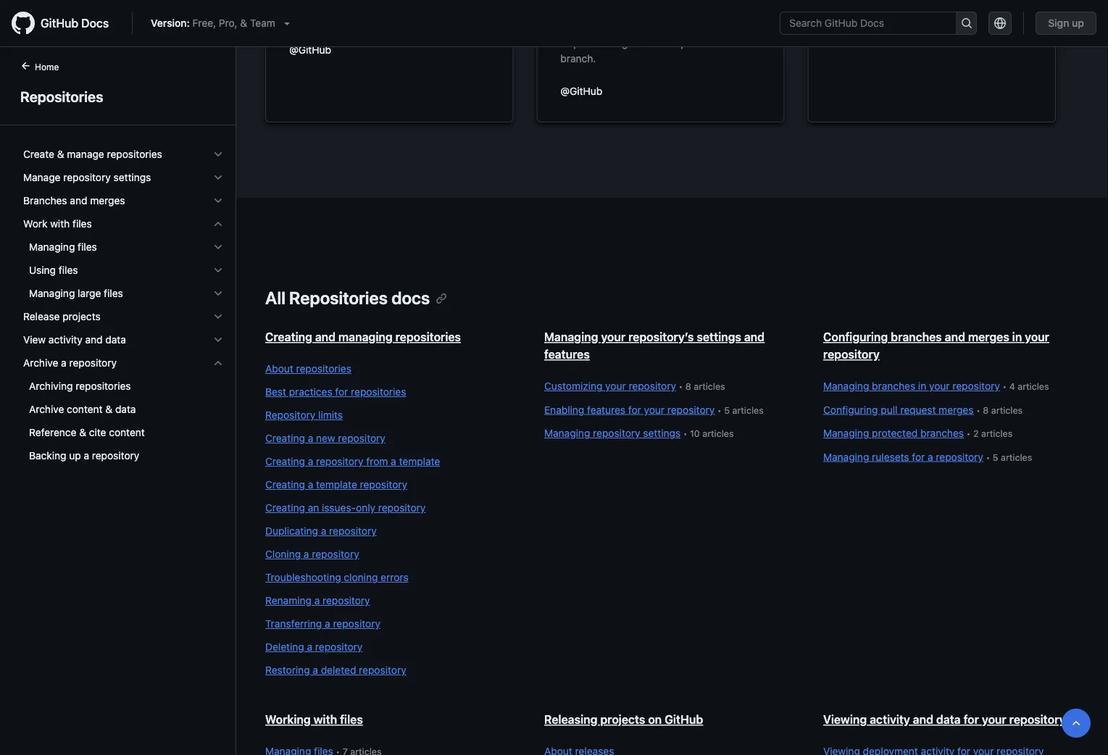 Task type: vqa. For each thing, say whether or not it's contained in the screenshot.
to within dropdown button
no



Task type: locate. For each thing, give the bounding box(es) containing it.
configuring inside the configuring branches and merges in your repository
[[824, 330, 888, 344]]

managing files
[[29, 241, 97, 253]]

features up customizing
[[544, 348, 590, 361]]

& right 'pro,'
[[240, 17, 247, 29]]

a up the an
[[308, 479, 313, 491]]

4 sc 9kayk9 0 image from the top
[[212, 311, 224, 323]]

2 sc 9kayk9 0 image from the top
[[212, 265, 224, 276]]

1 horizontal spatial up
[[1072, 17, 1084, 29]]

restoring a deleted repository link
[[265, 663, 515, 678]]

repository
[[63, 171, 111, 183], [824, 348, 880, 361], [69, 357, 117, 369], [629, 380, 676, 392], [953, 380, 1000, 392], [668, 404, 715, 416], [593, 427, 641, 439], [338, 432, 386, 444], [92, 450, 139, 462], [936, 451, 984, 463], [316, 456, 364, 468], [360, 479, 407, 491], [378, 502, 426, 514], [329, 525, 377, 537], [312, 548, 359, 560], [323, 595, 370, 607], [333, 618, 381, 630], [315, 641, 363, 653], [359, 664, 406, 676], [1010, 713, 1066, 727]]

2 creating from the top
[[265, 432, 305, 444]]

repositories down the about repositories link
[[351, 386, 406, 398]]

1 vertical spatial content
[[109, 427, 145, 439]]

0 horizontal spatial github
[[41, 16, 78, 30]]

sc 9kayk9 0 image
[[212, 149, 224, 160], [212, 172, 224, 183], [212, 218, 224, 230], [212, 241, 224, 253]]

2 vertical spatial @github
[[561, 85, 603, 97]]

sc 9kayk9 0 image inside manage repository settings dropdown button
[[212, 172, 224, 183]]

2 horizontal spatial @github link
[[808, 0, 1056, 123]]

a left 'new'
[[308, 432, 313, 444]]

5 sc 9kayk9 0 image from the top
[[212, 334, 224, 346]]

1 vertical spatial data
[[115, 403, 136, 415]]

2 configuring from the top
[[824, 404, 878, 416]]

0 vertical spatial activity
[[49, 334, 82, 346]]

0 horizontal spatial up
[[69, 450, 81, 462]]

1 horizontal spatial settings
[[643, 427, 681, 439]]

articles inside customizing your repository • 8 articles
[[694, 381, 725, 392]]

content up the reference & cite content
[[67, 403, 103, 415]]

for
[[335, 386, 348, 398], [628, 404, 641, 416], [912, 451, 925, 463], [964, 713, 979, 727]]

1 vertical spatial up
[[69, 450, 81, 462]]

0 horizontal spatial repositories
[[20, 88, 103, 105]]

in up 4 at right
[[1013, 330, 1022, 344]]

in inside the configuring branches and merges in your repository
[[1013, 330, 1022, 344]]

creating and managing repositories
[[265, 330, 461, 344]]

1 vertical spatial repositories
[[289, 288, 388, 308]]

sc 9kayk9 0 image inside view activity and data dropdown button
[[212, 334, 224, 346]]

articles inside managing rulesets for a repository • 5 articles
[[1001, 452, 1033, 463]]

creating a repository from a template
[[265, 456, 440, 468]]

2 horizontal spatial settings
[[697, 330, 742, 344]]

merges down manage repository settings dropdown button
[[90, 195, 125, 207]]

archiving repositories
[[29, 380, 131, 392]]

your
[[601, 330, 626, 344], [1025, 330, 1050, 344], [605, 380, 626, 392], [929, 380, 950, 392], [644, 404, 665, 416], [982, 713, 1007, 727]]

managing
[[29, 241, 75, 253], [29, 287, 75, 299], [544, 330, 598, 344], [824, 380, 869, 392], [544, 427, 590, 439], [824, 427, 869, 439], [824, 451, 869, 463]]

3 sc 9kayk9 0 image from the top
[[212, 288, 224, 299]]

files down work with files at the top left
[[78, 241, 97, 253]]

managing branches in your repository • 4 articles
[[824, 380, 1049, 392]]

a right from
[[391, 456, 396, 468]]

articles inside enabling features for your repository • 5 articles
[[733, 405, 764, 415]]

8 down managing branches in your repository • 4 articles
[[983, 405, 989, 415]]

work with files element containing managing files
[[12, 236, 236, 305]]

sign up link
[[1036, 12, 1097, 35]]

2
[[974, 428, 979, 439]]

0 vertical spatial merges
[[90, 195, 125, 207]]

repository inside 'creating a template repository' link
[[360, 479, 407, 491]]

working with files
[[265, 713, 363, 727]]

managing for managing rulesets for a repository • 5 articles
[[824, 451, 869, 463]]

0 horizontal spatial with
[[50, 218, 70, 230]]

8
[[686, 381, 691, 392], [983, 405, 989, 415]]

archive content & data link
[[17, 398, 230, 421]]

branches up managing branches in your repository • 4 articles
[[891, 330, 942, 344]]

1 horizontal spatial github
[[665, 713, 703, 727]]

github docs
[[41, 16, 109, 30]]

0 horizontal spatial 5
[[724, 405, 730, 415]]

up for sign
[[1072, 17, 1084, 29]]

repositories down archive a repository dropdown button
[[76, 380, 131, 392]]

1 vertical spatial 8
[[983, 405, 989, 415]]

pro,
[[219, 17, 237, 29]]

repository inside cloning a repository link
[[312, 548, 359, 560]]

branches up the pull
[[872, 380, 916, 392]]

merges inside the configuring branches and merges in your repository
[[968, 330, 1010, 344]]

repository inside the configuring branches and merges in your repository
[[824, 348, 880, 361]]

1 vertical spatial merges
[[968, 330, 1010, 344]]

0 vertical spatial content
[[67, 403, 103, 415]]

0 horizontal spatial settings
[[113, 171, 151, 183]]

0 horizontal spatial 8
[[686, 381, 691, 392]]

1 work with files element from the top
[[12, 212, 236, 305]]

features down customizing your repository • 8 articles
[[587, 404, 626, 416]]

managing for managing repository settings • 10 articles
[[544, 427, 590, 439]]

protected
[[872, 427, 918, 439]]

activity inside dropdown button
[[49, 334, 82, 346]]

in up configuring pull request merges • 8 articles
[[918, 380, 927, 392]]

archive down archiving
[[29, 403, 64, 415]]

creating a template repository
[[265, 479, 407, 491]]

in
[[1013, 330, 1022, 344], [918, 380, 927, 392]]

creating for creating a template repository
[[265, 479, 305, 491]]

best practices for repositories
[[265, 386, 406, 398]]

files down the 'managing files'
[[59, 264, 78, 276]]

content down archive content & data link
[[109, 427, 145, 439]]

settings right repository's
[[697, 330, 742, 344]]

duplicating a repository
[[265, 525, 377, 537]]

0 vertical spatial settings
[[113, 171, 151, 183]]

activity
[[49, 334, 82, 346], [870, 713, 910, 727]]

articles inside managing branches in your repository • 4 articles
[[1018, 381, 1049, 392]]

features
[[544, 348, 590, 361], [587, 404, 626, 416]]

0 vertical spatial features
[[544, 348, 590, 361]]

a for cloning a repository
[[304, 548, 309, 560]]

sc 9kayk9 0 image inside create & manage repositories dropdown button
[[212, 149, 224, 160]]

for for rulesets
[[912, 451, 925, 463]]

1 sc 9kayk9 0 image from the top
[[212, 149, 224, 160]]

1 horizontal spatial 5
[[993, 452, 999, 463]]

work with files element
[[12, 212, 236, 305], [12, 236, 236, 305]]

github left the docs
[[41, 16, 78, 30]]

repository inside "renaming a repository" link
[[323, 595, 370, 607]]

sc 9kayk9 0 image for merges
[[212, 195, 224, 207]]

5 creating from the top
[[265, 502, 305, 514]]

reference & cite content
[[29, 427, 145, 439]]

repository inside 'transferring a repository' link
[[333, 618, 381, 630]]

4 creating from the top
[[265, 479, 305, 491]]

5 inside enabling features for your repository • 5 articles
[[724, 405, 730, 415]]

0 vertical spatial github
[[41, 16, 78, 30]]

a up transferring a repository
[[314, 595, 320, 607]]

up right sign
[[1072, 17, 1084, 29]]

work with files button
[[17, 212, 230, 236]]

template up 'issues-'
[[316, 479, 357, 491]]

0 horizontal spatial in
[[918, 380, 927, 392]]

2 vertical spatial branches
[[921, 427, 964, 439]]

duplicating
[[265, 525, 318, 537]]

repositories up creating and managing repositories
[[289, 288, 388, 308]]

merges up 4 at right
[[968, 330, 1010, 344]]

data for archive content & data
[[115, 403, 136, 415]]

projects inside dropdown button
[[63, 311, 101, 323]]

select language: current language is english image
[[995, 17, 1006, 29]]

branches up managing rulesets for a repository • 5 articles
[[921, 427, 964, 439]]

repositories up best practices for repositories
[[296, 363, 352, 375]]

a down renaming a repository
[[325, 618, 330, 630]]

1 horizontal spatial activity
[[870, 713, 910, 727]]

with inside dropdown button
[[50, 218, 70, 230]]

1 vertical spatial projects
[[601, 713, 645, 727]]

a inside dropdown button
[[61, 357, 66, 369]]

sign
[[1048, 17, 1070, 29]]

2 vertical spatial data
[[937, 713, 961, 727]]

a for restoring a deleted repository
[[313, 664, 318, 676]]

6 sc 9kayk9 0 image from the top
[[212, 357, 224, 369]]

creating a template repository link
[[265, 478, 515, 492]]

1 @github link from the left
[[265, 0, 513, 123]]

sc 9kayk9 0 image for manage
[[212, 149, 224, 160]]

0 vertical spatial branches
[[891, 330, 942, 344]]

• inside the managing protected branches • 2 articles
[[967, 428, 971, 439]]

articles inside the managing protected branches • 2 articles
[[982, 428, 1013, 439]]

0 horizontal spatial activity
[[49, 334, 82, 346]]

manage
[[67, 148, 104, 160]]

with right working
[[314, 713, 337, 727]]

• inside managing repository settings • 10 articles
[[683, 428, 688, 439]]

managing repository settings • 10 articles
[[544, 427, 734, 439]]

repositories down the home link
[[20, 88, 103, 105]]

repositories inside dropdown button
[[107, 148, 162, 160]]

new
[[316, 432, 335, 444]]

2 work with files element from the top
[[12, 236, 236, 305]]

0 vertical spatial with
[[50, 218, 70, 230]]

branches for in
[[872, 380, 916, 392]]

repository inside duplicating a repository link
[[329, 525, 377, 537]]

repositories
[[107, 148, 162, 160], [396, 330, 461, 344], [296, 363, 352, 375], [76, 380, 131, 392], [351, 386, 406, 398]]

archive inside dropdown button
[[23, 357, 58, 369]]

archive a repository element
[[12, 352, 236, 468], [12, 375, 236, 468]]

creating
[[265, 330, 312, 344], [265, 432, 305, 444], [265, 456, 305, 468], [265, 479, 305, 491], [265, 502, 305, 514]]

1 sc 9kayk9 0 image from the top
[[212, 195, 224, 207]]

settings for managing repository settings • 10 articles
[[643, 427, 681, 439]]

and inside the configuring branches and merges in your repository
[[945, 330, 966, 344]]

view activity and data
[[23, 334, 126, 346]]

work with files element containing work with files
[[12, 212, 236, 305]]

backing
[[29, 450, 66, 462]]

a
[[61, 357, 66, 369], [308, 432, 313, 444], [84, 450, 89, 462], [928, 451, 933, 463], [308, 456, 313, 468], [391, 456, 396, 468], [308, 479, 313, 491], [321, 525, 327, 537], [304, 548, 309, 560], [314, 595, 320, 607], [325, 618, 330, 630], [307, 641, 313, 653], [313, 664, 318, 676]]

0 vertical spatial in
[[1013, 330, 1022, 344]]

0 vertical spatial 8
[[686, 381, 691, 392]]

0 horizontal spatial @github link
[[265, 0, 513, 123]]

creating for creating an issues-only repository
[[265, 502, 305, 514]]

a for transferring a repository
[[325, 618, 330, 630]]

archive down view
[[23, 357, 58, 369]]

1 horizontal spatial projects
[[601, 713, 645, 727]]

template down creating a new repository link
[[399, 456, 440, 468]]

creating for creating a new repository
[[265, 432, 305, 444]]

sc 9kayk9 0 image inside branches and merges dropdown button
[[212, 195, 224, 207]]

up
[[1072, 17, 1084, 29], [69, 450, 81, 462]]

files inside managing large files dropdown button
[[104, 287, 123, 299]]

and
[[70, 195, 87, 207], [315, 330, 336, 344], [744, 330, 765, 344], [945, 330, 966, 344], [85, 334, 103, 346], [913, 713, 934, 727]]

0 horizontal spatial template
[[316, 479, 357, 491]]

working
[[265, 713, 311, 727]]

version: free, pro, & team
[[151, 17, 275, 29]]

a right cloning at the left bottom
[[304, 548, 309, 560]]

0 vertical spatial archive
[[23, 357, 58, 369]]

2 sc 9kayk9 0 image from the top
[[212, 172, 224, 183]]

repositories element
[[0, 59, 236, 754]]

about repositories
[[265, 363, 352, 375]]

sc 9kayk9 0 image inside managing large files dropdown button
[[212, 288, 224, 299]]

repositories up manage repository settings dropdown button
[[107, 148, 162, 160]]

duplicating a repository link
[[265, 524, 515, 539]]

a for creating a template repository
[[308, 479, 313, 491]]

8 inside customizing your repository • 8 articles
[[686, 381, 691, 392]]

managing for managing protected branches • 2 articles
[[824, 427, 869, 439]]

deleted
[[321, 664, 356, 676]]

managing for managing large files
[[29, 287, 75, 299]]

1 vertical spatial 5
[[993, 452, 999, 463]]

0 horizontal spatial projects
[[63, 311, 101, 323]]

all repositories docs
[[265, 288, 430, 308]]

settings inside manage repository settings dropdown button
[[113, 171, 151, 183]]

files
[[73, 218, 92, 230], [78, 241, 97, 253], [59, 264, 78, 276], [104, 287, 123, 299], [340, 713, 363, 727]]

pull
[[881, 404, 898, 416]]

a down the reference & cite content
[[84, 450, 89, 462]]

branches inside the configuring branches and merges in your repository
[[891, 330, 942, 344]]

a up the cloning a repository
[[321, 525, 327, 537]]

all
[[265, 288, 286, 308]]

configuring for configuring branches and merges in your repository
[[824, 330, 888, 344]]

& right create
[[57, 148, 64, 160]]

settings down create & manage repositories dropdown button
[[113, 171, 151, 183]]

0 vertical spatial 5
[[724, 405, 730, 415]]

merges down managing branches in your repository • 4 articles
[[939, 404, 974, 416]]

2 archive a repository element from the top
[[12, 375, 236, 468]]

customizing your repository • 8 articles
[[544, 380, 725, 392]]

1 vertical spatial settings
[[697, 330, 742, 344]]

repository
[[265, 409, 316, 421]]

1 vertical spatial archive
[[29, 403, 64, 415]]

reference & cite content link
[[17, 421, 230, 444]]

5 for managing rulesets for a repository
[[993, 452, 999, 463]]

0 vertical spatial repositories
[[20, 88, 103, 105]]

5 inside managing rulesets for a repository • 5 articles
[[993, 452, 999, 463]]

configuring
[[824, 330, 888, 344], [824, 404, 878, 416]]

0 vertical spatial configuring
[[824, 330, 888, 344]]

a down view activity and data
[[61, 357, 66, 369]]

1 configuring from the top
[[824, 330, 888, 344]]

merges for configuring branches and merges in your repository
[[968, 330, 1010, 344]]

0 vertical spatial @github
[[832, 24, 874, 36]]

transferring a repository
[[265, 618, 381, 630]]

creating inside 'link'
[[265, 456, 305, 468]]

1 horizontal spatial with
[[314, 713, 337, 727]]

for for practices
[[335, 386, 348, 398]]

0 vertical spatial template
[[399, 456, 440, 468]]

up down the reference & cite content
[[69, 450, 81, 462]]

files inside managing files dropdown button
[[78, 241, 97, 253]]

5 for enabling features for your repository
[[724, 405, 730, 415]]

github right on
[[665, 713, 703, 727]]

1 vertical spatial configuring
[[824, 404, 878, 416]]

2 horizontal spatial @github
[[832, 24, 874, 36]]

tooltip
[[1062, 709, 1091, 738]]

a left the deleted
[[313, 664, 318, 676]]

manage repository settings button
[[17, 166, 230, 189]]

with for work
[[50, 218, 70, 230]]

sc 9kayk9 0 image inside archive a repository dropdown button
[[212, 357, 224, 369]]

and inside the managing your repository's settings and features
[[744, 330, 765, 344]]

1 vertical spatial template
[[316, 479, 357, 491]]

archive a repository element containing archiving repositories
[[12, 375, 236, 468]]

repository limits link
[[265, 408, 515, 423]]

1 horizontal spatial 8
[[983, 405, 989, 415]]

1 vertical spatial branches
[[872, 380, 916, 392]]

0 vertical spatial up
[[1072, 17, 1084, 29]]

1 horizontal spatial repositories
[[289, 288, 388, 308]]

repositories down the docs
[[396, 330, 461, 344]]

0 horizontal spatial @github
[[289, 43, 331, 55]]

1 vertical spatial with
[[314, 713, 337, 727]]

restoring a deleted repository
[[265, 664, 406, 676]]

2 vertical spatial settings
[[643, 427, 681, 439]]

files down the deleted
[[340, 713, 363, 727]]

activity down the release projects
[[49, 334, 82, 346]]

repositories for manage
[[107, 148, 162, 160]]

1 horizontal spatial in
[[1013, 330, 1022, 344]]

1 creating from the top
[[265, 330, 312, 344]]

sc 9kayk9 0 image inside work with files dropdown button
[[212, 218, 224, 230]]

1 vertical spatial activity
[[870, 713, 910, 727]]

cloning
[[344, 572, 378, 584]]

sc 9kayk9 0 image for files
[[212, 218, 224, 230]]

repository inside archive a repository dropdown button
[[69, 357, 117, 369]]

1 horizontal spatial template
[[399, 456, 440, 468]]

4 sc 9kayk9 0 image from the top
[[212, 241, 224, 253]]

projects for releasing
[[601, 713, 645, 727]]

0 vertical spatial projects
[[63, 311, 101, 323]]

activity right viewing
[[870, 713, 910, 727]]

branches and merges
[[23, 195, 125, 207]]

3 creating from the top
[[265, 456, 305, 468]]

1 vertical spatial @github
[[289, 43, 331, 55]]

3 sc 9kayk9 0 image from the top
[[212, 218, 224, 230]]

data inside dropdown button
[[105, 334, 126, 346]]

1 archive a repository element from the top
[[12, 352, 236, 468]]

&
[[240, 17, 247, 29], [57, 148, 64, 160], [105, 403, 113, 415], [79, 427, 86, 439]]

1 horizontal spatial content
[[109, 427, 145, 439]]

template inside 'creating a repository from a template' 'link'
[[399, 456, 440, 468]]

settings down enabling features for your repository • 5 articles
[[643, 427, 681, 439]]

with up the 'managing files'
[[50, 218, 70, 230]]

managing inside the managing your repository's settings and features
[[544, 330, 598, 344]]

search image
[[961, 17, 973, 29]]

managing files button
[[17, 236, 230, 259]]

projects left on
[[601, 713, 645, 727]]

repository inside restoring a deleted repository link
[[359, 664, 406, 676]]

release projects
[[23, 311, 101, 323]]

data for viewing activity and data for your repository
[[937, 713, 961, 727]]

8 up enabling features for your repository • 5 articles
[[686, 381, 691, 392]]

repository inside creating an issues-only repository link
[[378, 502, 426, 514]]

projects down managing large files
[[63, 311, 101, 323]]

about
[[265, 363, 293, 375]]

4
[[1010, 381, 1015, 392]]

a right deleting
[[307, 641, 313, 653]]

0 vertical spatial data
[[105, 334, 126, 346]]

github docs link
[[12, 12, 120, 35]]

a for deleting a repository
[[307, 641, 313, 653]]

for for features
[[628, 404, 641, 416]]

repository inside manage repository settings dropdown button
[[63, 171, 111, 183]]

merges
[[90, 195, 125, 207], [968, 330, 1010, 344], [939, 404, 974, 416]]

1 horizontal spatial @github link
[[537, 0, 785, 123]]

content
[[67, 403, 103, 415], [109, 427, 145, 439]]

sc 9kayk9 0 image for repository
[[212, 357, 224, 369]]

up inside "link"
[[69, 450, 81, 462]]

a for duplicating a repository
[[321, 525, 327, 537]]

branches
[[891, 330, 942, 344], [872, 380, 916, 392], [921, 427, 964, 439]]

2 vertical spatial merges
[[939, 404, 974, 416]]

reference
[[29, 427, 76, 439]]

sc 9kayk9 0 image
[[212, 195, 224, 207], [212, 265, 224, 276], [212, 288, 224, 299], [212, 311, 224, 323], [212, 334, 224, 346], [212, 357, 224, 369]]

a down creating a new repository
[[308, 456, 313, 468]]

files inside work with files dropdown button
[[73, 218, 92, 230]]

configuring branches and merges in your repository
[[824, 330, 1050, 361]]

files down branches and merges
[[73, 218, 92, 230]]

sc 9kayk9 0 image for settings
[[212, 172, 224, 183]]

None search field
[[780, 12, 977, 35]]

files right large
[[104, 287, 123, 299]]



Task type: describe. For each thing, give the bounding box(es) containing it.
cloning
[[265, 548, 301, 560]]

settings for manage repository settings
[[113, 171, 151, 183]]

1 vertical spatial github
[[665, 713, 703, 727]]

articles inside configuring pull request merges • 8 articles
[[992, 405, 1023, 415]]

features inside the managing your repository's settings and features
[[544, 348, 590, 361]]

creating an issues-only repository link
[[265, 501, 515, 515]]

files inside using files dropdown button
[[59, 264, 78, 276]]

a for renaming a repository
[[314, 595, 320, 607]]

branches for and
[[891, 330, 942, 344]]

activity for view
[[49, 334, 82, 346]]

repositories for for
[[351, 386, 406, 398]]

activity for viewing
[[870, 713, 910, 727]]

managing your repository's settings and features
[[544, 330, 765, 361]]

troubleshooting
[[265, 572, 341, 584]]

files for work
[[73, 218, 92, 230]]

with for working
[[314, 713, 337, 727]]

• inside configuring pull request merges • 8 articles
[[976, 405, 981, 415]]

sc 9kayk9 0 image inside managing files dropdown button
[[212, 241, 224, 253]]

archiving repositories link
[[17, 375, 230, 398]]

sc 9kayk9 0 image inside using files dropdown button
[[212, 265, 224, 276]]

creating a new repository
[[265, 432, 386, 444]]

working with files link
[[265, 713, 363, 727]]

configuring branches and merges in your repository link
[[824, 330, 1050, 361]]

sc 9kayk9 0 image for and
[[212, 334, 224, 346]]

repository's
[[629, 330, 694, 344]]

archive a repository button
[[17, 352, 230, 375]]

• inside managing rulesets for a repository • 5 articles
[[986, 452, 990, 463]]

branches
[[23, 195, 67, 207]]

using files button
[[17, 259, 230, 282]]

deleting a repository
[[265, 641, 363, 653]]

from
[[366, 456, 388, 468]]

create
[[23, 148, 54, 160]]

sc 9kayk9 0 image inside release projects dropdown button
[[212, 311, 224, 323]]

limits
[[318, 409, 343, 421]]

managing for managing your repository's settings and features
[[544, 330, 598, 344]]

1 vertical spatial features
[[587, 404, 626, 416]]

repository limits
[[265, 409, 343, 421]]

manage
[[23, 171, 61, 183]]

managing for managing files
[[29, 241, 75, 253]]

your inside the managing your repository's settings and features
[[601, 330, 626, 344]]

up for backing
[[69, 450, 81, 462]]

create & manage repositories
[[23, 148, 162, 160]]

your inside the configuring branches and merges in your repository
[[1025, 330, 1050, 344]]

using files
[[29, 264, 78, 276]]

repositories link
[[17, 86, 218, 107]]

deleting a repository link
[[265, 640, 515, 655]]

all repositories docs link
[[265, 288, 447, 308]]

10
[[690, 428, 700, 439]]

version:
[[151, 17, 190, 29]]

transferring a repository link
[[265, 617, 515, 631]]

branches and merges button
[[17, 189, 230, 212]]

managing your repository's settings and features link
[[544, 330, 765, 361]]

2 @github link from the left
[[537, 0, 785, 123]]

& up cite
[[105, 403, 113, 415]]

archive a repository
[[23, 357, 117, 369]]

1 horizontal spatial @github
[[561, 85, 603, 97]]

projects for release
[[63, 311, 101, 323]]

a down the managing protected branches • 2 articles
[[928, 451, 933, 463]]

creating for creating and managing repositories
[[265, 330, 312, 344]]

files for working
[[340, 713, 363, 727]]

docs
[[392, 288, 430, 308]]

docs
[[81, 16, 109, 30]]

only
[[356, 502, 376, 514]]

Search GitHub Docs search field
[[781, 12, 956, 34]]

managing large files
[[29, 287, 123, 299]]

archiving
[[29, 380, 73, 392]]

• inside managing branches in your repository • 4 articles
[[1003, 381, 1007, 392]]

archive a repository element containing archive a repository
[[12, 352, 236, 468]]

settings inside the managing your repository's settings and features
[[697, 330, 742, 344]]

creating for creating a repository from a template
[[265, 456, 305, 468]]

customizing
[[544, 380, 603, 392]]

• inside customizing your repository • 8 articles
[[679, 381, 683, 392]]

create & manage repositories button
[[17, 143, 230, 166]]

• inside enabling features for your repository • 5 articles
[[718, 405, 722, 415]]

files for managing
[[104, 287, 123, 299]]

renaming
[[265, 595, 312, 607]]

viewing activity and data for your repository link
[[824, 713, 1066, 727]]

archive for archive a repository
[[23, 357, 58, 369]]

a for creating a repository from a template
[[308, 456, 313, 468]]

release projects button
[[17, 305, 230, 328]]

1 vertical spatial in
[[918, 380, 927, 392]]

using
[[29, 264, 56, 276]]

releasing projects on github link
[[544, 713, 703, 727]]

release
[[23, 311, 60, 323]]

work with files
[[23, 218, 92, 230]]

creating and managing repositories link
[[265, 330, 461, 344]]

repositories for managing
[[396, 330, 461, 344]]

sign up
[[1048, 17, 1084, 29]]

issues-
[[322, 502, 356, 514]]

repository inside 'creating a repository from a template' 'link'
[[316, 456, 364, 468]]

a inside "link"
[[84, 450, 89, 462]]

home link
[[14, 60, 82, 75]]

managing
[[339, 330, 393, 344]]

renaming a repository link
[[265, 594, 515, 608]]

transferring
[[265, 618, 322, 630]]

rulesets
[[872, 451, 909, 463]]

8 inside configuring pull request merges • 8 articles
[[983, 405, 989, 415]]

cloning a repository
[[265, 548, 359, 560]]

articles inside managing repository settings • 10 articles
[[703, 428, 734, 439]]

view activity and data button
[[17, 328, 230, 352]]

data for view activity and data
[[105, 334, 126, 346]]

viewing activity and data for your repository
[[824, 713, 1066, 727]]

view
[[23, 334, 46, 346]]

enabling features for your repository • 5 articles
[[544, 404, 764, 416]]

backing up a repository
[[29, 450, 139, 462]]

merges inside dropdown button
[[90, 195, 125, 207]]

scroll to top image
[[1071, 718, 1082, 729]]

enabling
[[544, 404, 585, 416]]

on
[[648, 713, 662, 727]]

a for creating a new repository
[[308, 432, 313, 444]]

repository inside deleting a repository link
[[315, 641, 363, 653]]

sc 9kayk9 0 image for files
[[212, 288, 224, 299]]

free,
[[193, 17, 216, 29]]

archive for archive content & data
[[29, 403, 64, 415]]

managing for managing branches in your repository • 4 articles
[[824, 380, 869, 392]]

template inside 'creating a template repository' link
[[316, 479, 357, 491]]

releasing
[[544, 713, 598, 727]]

merges for configuring pull request merges • 8 articles
[[939, 404, 974, 416]]

configuring for configuring pull request merges • 8 articles
[[824, 404, 878, 416]]

triangle down image
[[281, 17, 293, 29]]

repository inside the backing up a repository "link"
[[92, 450, 139, 462]]

creating an issues-only repository
[[265, 502, 426, 514]]

best practices for repositories link
[[265, 385, 515, 399]]

0 horizontal spatial content
[[67, 403, 103, 415]]

deleting
[[265, 641, 304, 653]]

3 @github link from the left
[[808, 0, 1056, 123]]

managing large files button
[[17, 282, 230, 305]]

cloning a repository link
[[265, 547, 515, 562]]

repository inside creating a new repository link
[[338, 432, 386, 444]]

errors
[[381, 572, 409, 584]]

renaming a repository
[[265, 595, 370, 607]]

& inside dropdown button
[[57, 148, 64, 160]]

& left cite
[[79, 427, 86, 439]]

viewing
[[824, 713, 867, 727]]

managing protected branches • 2 articles
[[824, 427, 1013, 439]]

troubleshooting cloning errors
[[265, 572, 409, 584]]

cite
[[89, 427, 106, 439]]

troubleshooting cloning errors link
[[265, 571, 515, 585]]

a for archive a repository
[[61, 357, 66, 369]]



